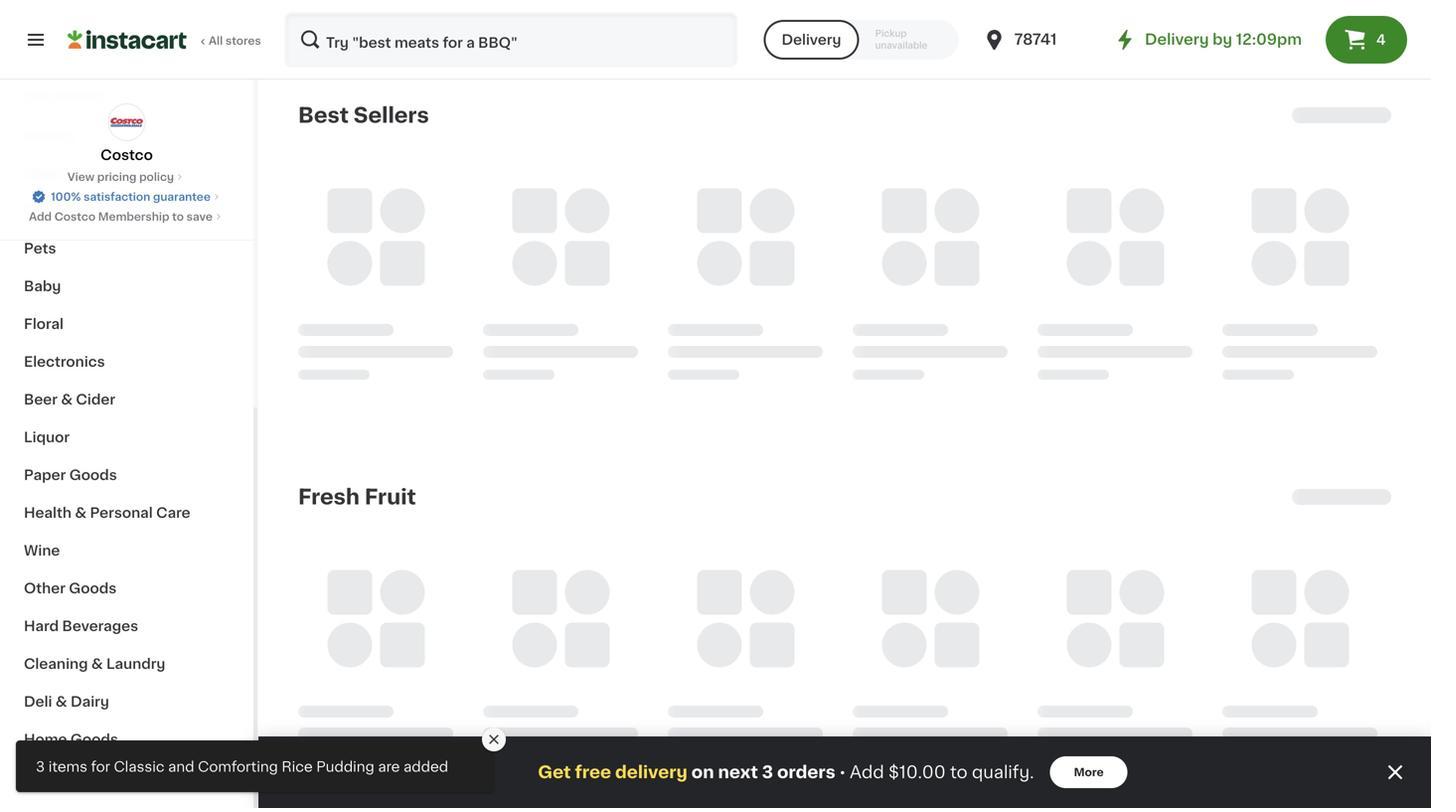 Task type: describe. For each thing, give the bounding box(es) containing it.
0 vertical spatial costco
[[101, 148, 153, 162]]

added
[[404, 760, 448, 774]]

by
[[1213, 32, 1233, 47]]

costco logo image
[[108, 103, 146, 141]]

beer & cider
[[24, 393, 115, 407]]

view
[[67, 171, 94, 182]]

baby
[[24, 279, 61, 293]]

satisfaction
[[84, 191, 150, 202]]

care
[[156, 506, 191, 520]]

all stores
[[209, 35, 261, 46]]

add costco membership to save link
[[29, 209, 225, 225]]

other
[[24, 582, 66, 595]]

dairy
[[71, 695, 109, 709]]

cleaning & laundry link
[[12, 645, 242, 683]]

$10.00
[[889, 764, 946, 781]]

health
[[24, 506, 72, 520]]

on
[[692, 764, 714, 781]]

items
[[48, 760, 87, 774]]

all
[[209, 35, 223, 46]]

delivery for delivery by 12:09pm
[[1145, 32, 1209, 47]]

goods for home goods
[[70, 733, 118, 747]]

goods for paper goods
[[69, 468, 117, 482]]

snacks
[[24, 204, 76, 218]]

beer
[[24, 393, 58, 407]]

guarantee
[[153, 191, 211, 202]]

4
[[1377, 33, 1386, 47]]

household
[[24, 90, 102, 104]]

qualify.
[[972, 764, 1034, 781]]

save
[[187, 211, 213, 222]]

meat & seafood
[[24, 166, 139, 180]]

paper
[[24, 468, 66, 482]]

& for snacks
[[79, 204, 91, 218]]

seafood
[[79, 166, 139, 180]]

stores
[[226, 35, 261, 46]]

delivery by 12:09pm
[[1145, 32, 1302, 47]]

classic
[[114, 760, 165, 774]]

snacks & candy link
[[12, 192, 242, 230]]

paper goods link
[[12, 456, 242, 494]]

floral link
[[12, 305, 242, 343]]

100%
[[51, 191, 81, 202]]

paper goods
[[24, 468, 117, 482]]

sales link
[[12, 759, 242, 796]]

wine link
[[12, 532, 242, 570]]

delivery for delivery
[[782, 33, 842, 47]]

best sellers
[[298, 105, 429, 126]]

more
[[1074, 767, 1104, 778]]

& for meat
[[64, 166, 76, 180]]

sales
[[24, 770, 63, 784]]

main content containing best sellers
[[258, 80, 1432, 808]]

12:09pm
[[1236, 32, 1302, 47]]

4 button
[[1326, 16, 1408, 64]]

& for cleaning
[[91, 657, 103, 671]]

3 inside treatment tracker modal 'dialog'
[[762, 764, 773, 781]]

all stores link
[[68, 12, 262, 68]]

78741 button
[[983, 12, 1102, 68]]

home
[[24, 733, 67, 747]]

Search field
[[286, 14, 736, 66]]

& for beer
[[61, 393, 73, 407]]

hard beverages
[[24, 619, 138, 633]]

deli & dairy
[[24, 695, 109, 709]]

electronics link
[[12, 343, 242, 381]]

electronics
[[24, 355, 105, 369]]

rice
[[282, 760, 313, 774]]

fruit
[[365, 487, 416, 508]]

health & personal care link
[[12, 494, 242, 532]]

3 items for classic and comforting rice pudding are added
[[36, 760, 448, 774]]

home goods
[[24, 733, 118, 747]]

sellers
[[354, 105, 429, 126]]

liquor link
[[12, 419, 242, 456]]

100% satisfaction guarantee button
[[31, 185, 223, 205]]

and
[[168, 760, 194, 774]]



Task type: vqa. For each thing, say whether or not it's contained in the screenshot.
ice cream LINK
no



Task type: locate. For each thing, give the bounding box(es) containing it.
1 vertical spatial goods
[[69, 582, 117, 595]]

delivery
[[1145, 32, 1209, 47], [782, 33, 842, 47]]

cleaning & laundry
[[24, 657, 165, 671]]

deli
[[24, 695, 52, 709]]

0 horizontal spatial delivery
[[782, 33, 842, 47]]

3 left items
[[36, 760, 45, 774]]

hard
[[24, 619, 59, 633]]

pricing
[[97, 171, 137, 182]]

laundry
[[106, 657, 165, 671]]

are
[[378, 760, 400, 774]]

get free delivery on next 3 orders • add $10.00 to qualify.
[[538, 764, 1034, 781]]

candy
[[94, 204, 142, 218]]

household link
[[12, 79, 242, 116]]

goods for other goods
[[69, 582, 117, 595]]

& right deli
[[56, 695, 67, 709]]

delivery inside delivery button
[[782, 33, 842, 47]]

1 horizontal spatial add
[[850, 764, 884, 781]]

delivery inside delivery by 12:09pm link
[[1145, 32, 1209, 47]]

cleaning
[[24, 657, 88, 671]]

& down 100%
[[79, 204, 91, 218]]

service type group
[[764, 20, 959, 60]]

next
[[718, 764, 758, 781]]

more button
[[1050, 757, 1128, 788]]

& right the beer
[[61, 393, 73, 407]]

beer & cider link
[[12, 381, 242, 419]]

pets
[[24, 242, 56, 255]]

&
[[64, 166, 76, 180], [79, 204, 91, 218], [61, 393, 73, 407], [75, 506, 87, 520], [91, 657, 103, 671], [56, 695, 67, 709]]

& for deli
[[56, 695, 67, 709]]

baby link
[[12, 267, 242, 305]]

fresh fruit
[[298, 487, 416, 508]]

0 horizontal spatial costco
[[54, 211, 96, 222]]

instacart logo image
[[68, 28, 187, 52]]

1 vertical spatial add
[[850, 764, 884, 781]]

1 horizontal spatial to
[[950, 764, 968, 781]]

100% satisfaction guarantee
[[51, 191, 211, 202]]

meat & seafood link
[[12, 154, 242, 192]]

free
[[575, 764, 611, 781]]

78741
[[1015, 32, 1057, 47]]

0 horizontal spatial add
[[29, 211, 52, 222]]

costco up view pricing policy link
[[101, 148, 153, 162]]

1 horizontal spatial costco
[[101, 148, 153, 162]]

get
[[538, 764, 571, 781]]

bakery link
[[12, 116, 242, 154]]

to
[[172, 211, 184, 222], [950, 764, 968, 781]]

health & personal care
[[24, 506, 191, 520]]

1 vertical spatial costco
[[54, 211, 96, 222]]

goods up for
[[70, 733, 118, 747]]

0 vertical spatial add
[[29, 211, 52, 222]]

main content
[[258, 80, 1432, 808]]

2 vertical spatial goods
[[70, 733, 118, 747]]

to inside treatment tracker modal 'dialog'
[[950, 764, 968, 781]]

pudding
[[316, 760, 375, 774]]

0 vertical spatial goods
[[69, 468, 117, 482]]

bakery
[[24, 128, 74, 142]]

delivery button
[[764, 20, 860, 60]]

policy
[[139, 171, 174, 182]]

delivery by 12:09pm link
[[1114, 28, 1302, 52]]

close toast image
[[486, 732, 502, 748]]

add inside treatment tracker modal 'dialog'
[[850, 764, 884, 781]]

add
[[29, 211, 52, 222], [850, 764, 884, 781]]

to down guarantee
[[172, 211, 184, 222]]

add costco membership to save
[[29, 211, 213, 222]]

treatment tracker modal dialog
[[258, 737, 1432, 808]]

cider
[[76, 393, 115, 407]]

membership
[[98, 211, 169, 222]]

costco
[[101, 148, 153, 162], [54, 211, 96, 222]]

goods up beverages
[[69, 582, 117, 595]]

view pricing policy
[[67, 171, 174, 182]]

& for health
[[75, 506, 87, 520]]

0 vertical spatial to
[[172, 211, 184, 222]]

orders
[[777, 764, 836, 781]]

0 horizontal spatial to
[[172, 211, 184, 222]]

home goods link
[[12, 721, 242, 759]]

goods up health & personal care
[[69, 468, 117, 482]]

personal
[[90, 506, 153, 520]]

other goods
[[24, 582, 117, 595]]

goods inside "link"
[[69, 582, 117, 595]]

beverages
[[62, 619, 138, 633]]

& down beverages
[[91, 657, 103, 671]]

3
[[36, 760, 45, 774], [762, 764, 773, 781]]

add right •
[[850, 764, 884, 781]]

hard beverages link
[[12, 607, 242, 645]]

meat
[[24, 166, 61, 180]]

floral
[[24, 317, 64, 331]]

0 horizontal spatial 3
[[36, 760, 45, 774]]

costco inside "add costco membership to save" link
[[54, 211, 96, 222]]

1 vertical spatial to
[[950, 764, 968, 781]]

goods
[[69, 468, 117, 482], [69, 582, 117, 595], [70, 733, 118, 747]]

& up 100%
[[64, 166, 76, 180]]

to right $10.00
[[950, 764, 968, 781]]

add up pets
[[29, 211, 52, 222]]

•
[[840, 764, 846, 780]]

other goods link
[[12, 570, 242, 607]]

snacks & candy
[[24, 204, 142, 218]]

& right 'health' on the bottom of the page
[[75, 506, 87, 520]]

best
[[298, 105, 349, 126]]

view pricing policy link
[[67, 169, 186, 185]]

costco link
[[101, 103, 153, 165]]

liquor
[[24, 430, 70, 444]]

1 horizontal spatial 3
[[762, 764, 773, 781]]

wine
[[24, 544, 60, 558]]

None search field
[[284, 12, 738, 68]]

pets link
[[12, 230, 242, 267]]

fresh
[[298, 487, 360, 508]]

costco down 100%
[[54, 211, 96, 222]]

comforting
[[198, 760, 278, 774]]

1 horizontal spatial delivery
[[1145, 32, 1209, 47]]

3 right next
[[762, 764, 773, 781]]



